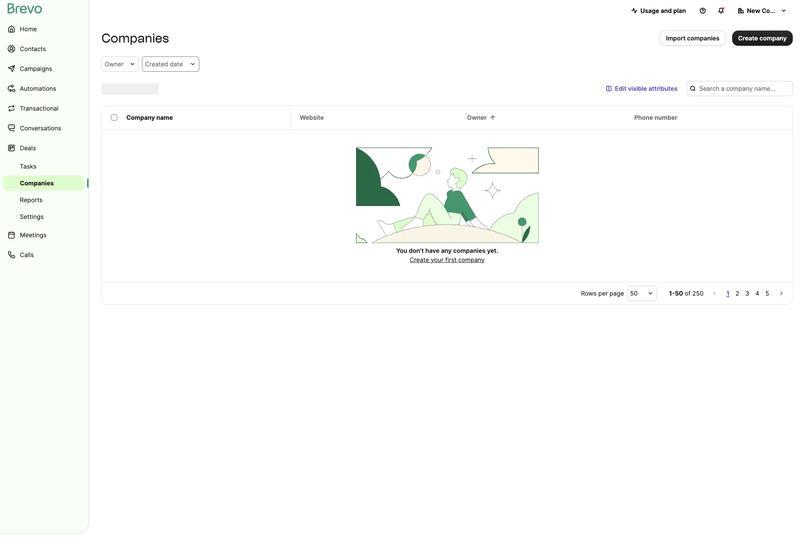 Task type: vqa. For each thing, say whether or not it's contained in the screenshot.
leftmost "with"
no



Task type: locate. For each thing, give the bounding box(es) containing it.
companies
[[687, 34, 720, 42], [453, 247, 486, 254]]

created date
[[145, 60, 183, 68]]

calls
[[20, 251, 34, 259]]

companies up the owner popup button
[[102, 31, 169, 45]]

5 button
[[764, 288, 771, 299]]

import companies
[[666, 34, 720, 42]]

1 vertical spatial create
[[410, 256, 429, 264]]

50 button
[[627, 286, 657, 301]]

company right first
[[458, 256, 485, 264]]

companies right import
[[687, 34, 720, 42]]

automations link
[[3, 79, 84, 98]]

0 vertical spatial company
[[760, 34, 787, 42]]

company inside "button"
[[762, 7, 790, 15]]

any
[[441, 247, 452, 254]]

companies up first
[[453, 247, 486, 254]]

company down new company
[[760, 34, 787, 42]]

meetings link
[[3, 226, 84, 244]]

edit
[[615, 85, 627, 92]]

usage and plan button
[[625, 3, 692, 18]]

company inside 'create company' button
[[760, 34, 787, 42]]

0 vertical spatial companies
[[687, 34, 720, 42]]

1 button
[[725, 288, 731, 299]]

1 vertical spatial companies
[[453, 247, 486, 254]]

3 button
[[744, 288, 751, 299]]

0 vertical spatial owner
[[105, 60, 124, 68]]

1 horizontal spatial companies
[[102, 31, 169, 45]]

new
[[747, 7, 760, 15]]

5
[[766, 290, 769, 297]]

create
[[738, 34, 758, 42], [410, 256, 429, 264]]

1 vertical spatial owner
[[467, 114, 487, 121]]

create down new
[[738, 34, 758, 42]]

50 right page
[[630, 290, 638, 297]]

3
[[746, 290, 749, 297]]

50 left of
[[675, 290, 683, 297]]

owner
[[105, 60, 124, 68], [467, 114, 487, 121]]

contacts
[[20, 45, 46, 53]]

50
[[630, 290, 638, 297], [675, 290, 683, 297]]

1 horizontal spatial company
[[762, 7, 790, 15]]

0 vertical spatial company
[[762, 7, 790, 15]]

0 horizontal spatial owner
[[105, 60, 124, 68]]

1 horizontal spatial company
[[760, 34, 787, 42]]

1 vertical spatial company
[[126, 114, 155, 121]]

company right new
[[762, 7, 790, 15]]

1 horizontal spatial companies
[[687, 34, 720, 42]]

rows
[[581, 290, 597, 297]]

1 horizontal spatial 50
[[675, 290, 683, 297]]

edit visible attributes button
[[600, 81, 684, 96]]

0 horizontal spatial company
[[126, 114, 155, 121]]

0 horizontal spatial create
[[410, 256, 429, 264]]

250
[[693, 290, 704, 297]]

settings
[[20, 213, 44, 221]]

date
[[170, 60, 183, 68]]

1-
[[669, 290, 675, 297]]

0 vertical spatial create
[[738, 34, 758, 42]]

up image
[[490, 115, 496, 121]]

home
[[20, 25, 37, 33]]

created date button
[[142, 57, 199, 72]]

1 vertical spatial companies
[[20, 179, 54, 187]]

don't
[[409, 247, 424, 254]]

0 horizontal spatial 50
[[630, 290, 638, 297]]

50 inside popup button
[[630, 290, 638, 297]]

phone number
[[634, 114, 678, 121]]

companies up reports
[[20, 179, 54, 187]]

1 horizontal spatial owner
[[467, 114, 487, 121]]

companies
[[102, 31, 169, 45], [20, 179, 54, 187]]

1 vertical spatial company
[[458, 256, 485, 264]]

0 horizontal spatial company
[[458, 256, 485, 264]]

conversations link
[[3, 119, 84, 137]]

create inside you don't have any companies yet. create your first company
[[410, 256, 429, 264]]

tasks
[[20, 163, 36, 170]]

automations
[[20, 85, 56, 92]]

create down don't
[[410, 256, 429, 264]]

create company
[[738, 34, 787, 42]]

settings link
[[3, 209, 84, 225]]

import
[[666, 34, 686, 42]]

1 horizontal spatial create
[[738, 34, 758, 42]]

1 50 from the left
[[630, 290, 638, 297]]

company
[[762, 7, 790, 15], [126, 114, 155, 121]]

company
[[760, 34, 787, 42], [458, 256, 485, 264]]

page
[[610, 290, 624, 297]]

have
[[425, 247, 440, 254]]

company left name
[[126, 114, 155, 121]]

2 50 from the left
[[675, 290, 683, 297]]

0 horizontal spatial companies
[[453, 247, 486, 254]]

plan
[[673, 7, 686, 15]]

company inside you don't have any companies yet. create your first company
[[458, 256, 485, 264]]

visible
[[628, 85, 647, 92]]

phone
[[634, 114, 653, 121]]

you don't have any companies yet. create your first company
[[396, 247, 498, 264]]

meetings
[[20, 231, 47, 239]]



Task type: describe. For each thing, give the bounding box(es) containing it.
companies inside button
[[687, 34, 720, 42]]

4
[[756, 290, 760, 297]]

attributes
[[649, 85, 678, 92]]

2
[[736, 290, 739, 297]]

edit visible attributes
[[615, 85, 678, 92]]

reports link
[[3, 192, 84, 208]]

number
[[655, 114, 678, 121]]

yet.
[[487, 247, 498, 254]]

company name
[[126, 114, 173, 121]]

2 button
[[734, 288, 741, 299]]

1-50 of 250
[[669, 290, 704, 297]]

new company button
[[732, 3, 793, 18]]

home link
[[3, 20, 84, 38]]

you
[[396, 247, 407, 254]]

your
[[431, 256, 444, 264]]

create inside button
[[738, 34, 758, 42]]

new company
[[747, 7, 790, 15]]

reports
[[20, 196, 42, 204]]

campaigns
[[20, 65, 52, 73]]

of
[[685, 290, 691, 297]]

deals link
[[3, 139, 84, 157]]

created
[[145, 60, 168, 68]]

conversations
[[20, 124, 61, 132]]

transactional
[[20, 105, 59, 112]]

and
[[661, 7, 672, 15]]

campaigns link
[[3, 60, 84, 78]]

usage and plan
[[641, 7, 686, 15]]

Search a company name... search field
[[687, 81, 793, 96]]

owner inside popup button
[[105, 60, 124, 68]]

owner button
[[102, 57, 139, 72]]

transactional link
[[3, 99, 84, 118]]

first
[[445, 256, 457, 264]]

rows per page
[[581, 290, 624, 297]]

tasks link
[[3, 159, 84, 174]]

companies link
[[3, 176, 84, 191]]

4 button
[[754, 288, 761, 299]]

1
[[727, 290, 730, 297]]

calls link
[[3, 246, 84, 264]]

import companies button
[[660, 31, 726, 46]]

per
[[598, 290, 608, 297]]

companies inside you don't have any companies yet. create your first company
[[453, 247, 486, 254]]

usage
[[641, 7, 659, 15]]

deals
[[20, 144, 36, 152]]

0 vertical spatial companies
[[102, 31, 169, 45]]

name
[[156, 114, 173, 121]]

0 horizontal spatial companies
[[20, 179, 54, 187]]

contacts link
[[3, 40, 84, 58]]

create company button
[[732, 31, 793, 46]]

website
[[300, 114, 324, 121]]



